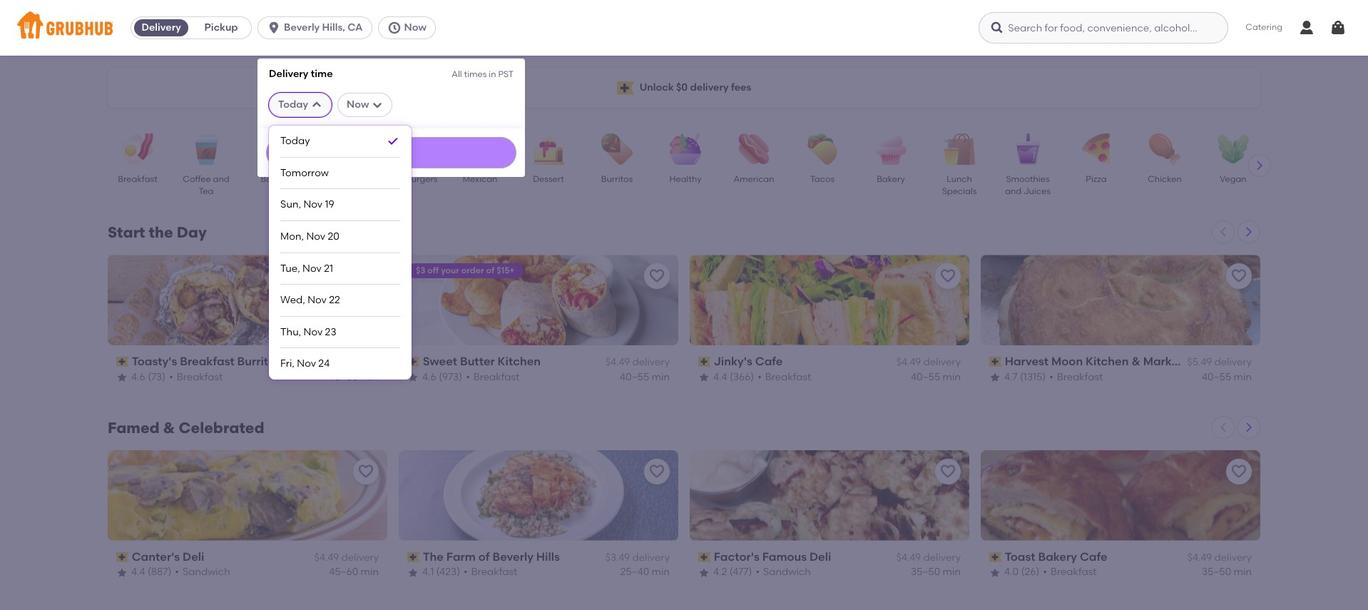 Task type: vqa. For each thing, say whether or not it's contained in the screenshot.


Task type: describe. For each thing, give the bounding box(es) containing it.
fast food
[[323, 174, 363, 184]]

20
[[328, 231, 340, 243]]

pst
[[498, 69, 514, 79]]

$4.49 delivery for toast bakery cafe
[[1188, 552, 1252, 564]]

jinky's cafe
[[714, 355, 783, 368]]

delivery for canter's deli
[[341, 552, 379, 564]]

star icon image for toasty's breakfast burritos
[[116, 372, 128, 383]]

star icon image for factor's famous deli
[[699, 567, 710, 578]]

24
[[318, 358, 330, 370]]

american
[[734, 174, 775, 184]]

and for coffee and tea
[[213, 174, 230, 184]]

0 horizontal spatial burritos
[[237, 355, 281, 368]]

star icon image for jinky's cafe
[[699, 372, 710, 383]]

unlock $0 delivery fees
[[640, 81, 752, 93]]

canter's
[[132, 550, 180, 564]]

update
[[375, 148, 407, 158]]

in
[[489, 69, 496, 79]]

toasty's
[[132, 355, 177, 368]]

delivery time
[[269, 68, 333, 80]]

farm
[[447, 550, 476, 564]]

the
[[149, 223, 173, 241]]

save this restaurant image for jinky's cafe
[[940, 268, 957, 285]]

harvest
[[1005, 355, 1049, 368]]

1 horizontal spatial cafe
[[1080, 550, 1108, 564]]

chicken
[[1148, 174, 1182, 184]]

healthy image
[[661, 133, 711, 165]]

tea
[[199, 187, 214, 197]]

4.4 (366)
[[714, 371, 754, 383]]

delivery for toasty's breakfast burritos
[[341, 356, 379, 368]]

start the day
[[108, 223, 207, 241]]

4.6 (73)
[[131, 371, 166, 383]]

0 horizontal spatial now
[[347, 98, 369, 110]]

your
[[441, 265, 460, 275]]

lunch specials
[[942, 174, 977, 197]]

tacos
[[811, 174, 835, 184]]

beverly hills, ca button
[[258, 16, 378, 39]]

subscription pass image for factor's famous deli
[[699, 552, 711, 562]]

now button
[[378, 16, 442, 39]]

2 deli from the left
[[810, 550, 832, 564]]

save this restaurant image for toasty's breakfast burritos
[[357, 268, 375, 285]]

toast
[[1005, 550, 1036, 564]]

pickup button
[[191, 16, 251, 39]]

delivery for sweet butter kitchen
[[633, 356, 670, 368]]

jinky's
[[714, 355, 753, 368]]

juices
[[1024, 187, 1051, 197]]

smoothies and juices image
[[1003, 133, 1053, 165]]

factor's famous deli
[[714, 550, 832, 564]]

35–50 min for factor's famous deli
[[911, 566, 961, 578]]

1 vertical spatial bakery
[[1039, 550, 1078, 564]]

40–55 for toasty's breakfast burritos
[[329, 371, 358, 383]]

catering
[[1246, 22, 1283, 32]]

4.4 (887)
[[131, 566, 172, 578]]

$4.49 delivery for canter's deli
[[315, 552, 379, 564]]

mexican
[[463, 174, 498, 184]]

smoothies
[[1006, 174, 1050, 184]]

4.1
[[422, 566, 434, 578]]

catering button
[[1236, 12, 1293, 44]]

coffee
[[183, 174, 211, 184]]

nov for fri,
[[297, 358, 316, 370]]

nov for mon,
[[306, 231, 326, 243]]

40–55 min for harvest moon kitchen & marketplace
[[1202, 371, 1252, 383]]

smoothies and juices
[[1006, 174, 1051, 197]]

• sandwich for deli
[[175, 566, 230, 578]]

beverly hills, ca
[[284, 21, 363, 34]]

fri,
[[281, 358, 295, 370]]

bagels image
[[250, 133, 300, 165]]

$5.49
[[1188, 356, 1212, 368]]

35–50 for factor's famous deli
[[911, 566, 941, 578]]

fri, nov 24
[[281, 358, 330, 370]]

breakfast down breakfast image
[[118, 174, 157, 184]]

tue,
[[281, 262, 300, 274]]

fast
[[323, 174, 340, 184]]

list box inside main navigation navigation
[[281, 126, 400, 380]]

tacos image
[[798, 133, 848, 165]]

19
[[325, 199, 334, 211]]

update button
[[266, 137, 517, 168]]

1 deli from the left
[[183, 550, 204, 564]]

kitchen for butter
[[498, 355, 541, 368]]

save this restaurant image for toast bakery cafe
[[1231, 463, 1248, 480]]

breakfast for toasty's breakfast burritos
[[177, 371, 223, 383]]

sweet
[[423, 355, 457, 368]]

subscription pass image for toast bakery cafe
[[990, 552, 1002, 562]]

all
[[452, 69, 462, 79]]

moon
[[1052, 355, 1083, 368]]

mon, nov 20
[[281, 231, 340, 243]]

fast food image
[[318, 133, 368, 165]]

canter's deli
[[132, 550, 204, 564]]

• for breakfast
[[169, 371, 173, 383]]

food
[[343, 174, 363, 184]]

breakfast for harvest moon kitchen & marketplace
[[1057, 371, 1103, 383]]

now inside button
[[404, 21, 427, 34]]

• sandwich for famous
[[756, 566, 811, 578]]

• for famous
[[756, 566, 760, 578]]

breakfast for toast bakery cafe
[[1051, 566, 1097, 578]]

ca
[[348, 21, 363, 34]]

4.2
[[714, 566, 727, 578]]

bagels
[[261, 174, 289, 184]]

butter
[[460, 355, 495, 368]]

delivery for delivery time
[[269, 68, 309, 80]]

toasty's breakfast burritos
[[132, 355, 281, 368]]

start
[[108, 223, 145, 241]]

the
[[423, 550, 444, 564]]

0 vertical spatial bakery
[[877, 174, 905, 184]]

save this restaurant button for jinky's cafe
[[935, 263, 961, 289]]

delivery for the farm of beverly hills
[[633, 552, 670, 564]]

25–40
[[620, 566, 650, 578]]

mexican image
[[455, 133, 505, 165]]

mon,
[[281, 231, 304, 243]]

unlock
[[640, 81, 674, 93]]

subscription pass image for canter's deli
[[116, 552, 129, 562]]

all times in pst
[[452, 69, 514, 79]]

delivery for jinky's cafe
[[924, 356, 961, 368]]

min for sweet butter kitchen
[[652, 371, 670, 383]]

breakfast for sweet butter kitchen
[[474, 371, 520, 383]]

specials
[[942, 187, 977, 197]]

• for moon
[[1050, 371, 1054, 383]]

subscription pass image for sweet butter kitchen
[[407, 357, 420, 367]]

• for cafe
[[758, 371, 762, 383]]

save this restaurant button for canter's deli
[[353, 459, 379, 484]]

harvest moon kitchen & marketplace
[[1005, 355, 1215, 368]]

order
[[462, 265, 484, 275]]

(73)
[[148, 371, 166, 383]]

$4.49 for toasty's breakfast burritos
[[315, 356, 339, 368]]

burritos image
[[592, 133, 642, 165]]

(477)
[[730, 566, 752, 578]]

• breakfast for cafe
[[758, 371, 812, 383]]

40–55 for harvest moon kitchen & marketplace
[[1202, 371, 1232, 383]]

breakfast right the toasty's
[[180, 355, 235, 368]]

1 horizontal spatial &
[[1132, 355, 1141, 368]]

kitchen for moon
[[1086, 355, 1129, 368]]

celebrated
[[179, 419, 264, 437]]

day
[[177, 223, 207, 241]]

45–60
[[329, 566, 358, 578]]

tue, nov 21
[[281, 262, 333, 274]]

coffee and tea image
[[181, 133, 231, 165]]

lunch specials image
[[935, 133, 985, 165]]

• for bakery
[[1044, 566, 1047, 578]]

fees
[[731, 81, 752, 93]]

21
[[324, 262, 333, 274]]

$4.49 delivery for jinky's cafe
[[897, 356, 961, 368]]

dessert
[[533, 174, 564, 184]]

min for jinky's cafe
[[943, 371, 961, 383]]

pizza
[[1086, 174, 1107, 184]]

save this restaurant button for harvest moon kitchen & marketplace
[[1227, 263, 1252, 289]]

$4.49 for canter's deli
[[315, 552, 339, 564]]



Task type: locate. For each thing, give the bounding box(es) containing it.
caret right icon image
[[1254, 160, 1266, 171], [1244, 226, 1255, 238], [1244, 422, 1255, 433]]

1 horizontal spatial kitchen
[[1086, 355, 1129, 368]]

1 horizontal spatial and
[[1006, 187, 1022, 197]]

0 vertical spatial 4.4
[[714, 371, 727, 383]]

bakery image
[[866, 133, 916, 165]]

4.4
[[714, 371, 727, 383], [131, 566, 145, 578]]

caret left icon image
[[1218, 226, 1229, 238], [1218, 422, 1229, 433]]

star icon image for sweet butter kitchen
[[407, 372, 419, 383]]

beverly inside button
[[284, 21, 320, 34]]

and
[[213, 174, 230, 184], [1006, 187, 1022, 197]]

1 horizontal spatial now
[[404, 21, 427, 34]]

0 horizontal spatial 4.4
[[131, 566, 145, 578]]

40–55 for jinky's cafe
[[911, 371, 941, 383]]

0 vertical spatial caret right icon image
[[1254, 160, 1266, 171]]

• right '(366)'
[[758, 371, 762, 383]]

kitchen right moon at right
[[1086, 355, 1129, 368]]

0 vertical spatial burritos
[[601, 174, 633, 184]]

caret left icon image down $5.49 delivery
[[1218, 422, 1229, 433]]

1 vertical spatial &
[[163, 419, 175, 437]]

$5.49 delivery
[[1188, 356, 1252, 368]]

subscription pass image for the farm of beverly hills
[[407, 552, 420, 562]]

1 horizontal spatial 35–50
[[1202, 566, 1232, 578]]

lunch
[[947, 174, 972, 184]]

caret right icon image for start the day
[[1244, 226, 1255, 238]]

breakfast
[[118, 174, 157, 184], [180, 355, 235, 368], [177, 371, 223, 383], [474, 371, 520, 383], [765, 371, 812, 383], [1057, 371, 1103, 383], [471, 566, 517, 578], [1051, 566, 1097, 578]]

delivery for toast bakery cafe
[[1215, 552, 1252, 564]]

0 vertical spatial delivery
[[142, 21, 181, 34]]

min for harvest moon kitchen & marketplace
[[1234, 371, 1252, 383]]

wed, nov 22
[[281, 294, 340, 306]]

1 horizontal spatial sandwich
[[763, 566, 811, 578]]

breakfast image
[[113, 133, 163, 165]]

save this restaurant button for toast bakery cafe
[[1227, 459, 1252, 484]]

healthy
[[670, 174, 702, 184]]

$3 off your order of $15+
[[416, 265, 515, 275]]

4.7
[[1005, 371, 1018, 383]]

deli right famous
[[810, 550, 832, 564]]

35–50
[[911, 566, 941, 578], [1202, 566, 1232, 578]]

sandwich for famous
[[763, 566, 811, 578]]

star icon image left 4.6 (73)
[[116, 372, 128, 383]]

nov for tue,
[[303, 262, 322, 274]]

delivery for delivery
[[142, 21, 181, 34]]

subscription pass image left sweet
[[407, 357, 420, 367]]

the farm of beverly hills
[[423, 550, 560, 564]]

save this restaurant image for canter's deli
[[357, 463, 375, 480]]

• breakfast
[[169, 371, 223, 383], [466, 371, 520, 383], [758, 371, 812, 383], [1050, 371, 1103, 383], [464, 566, 517, 578], [1044, 566, 1097, 578]]

nov for thu,
[[304, 326, 323, 338]]

list box
[[281, 126, 400, 380]]

1 horizontal spatial bakery
[[1039, 550, 1078, 564]]

1 horizontal spatial burritos
[[601, 174, 633, 184]]

star icon image left 4.4 (366)
[[699, 372, 710, 383]]

1 vertical spatial and
[[1006, 187, 1022, 197]]

40–55 min for jinky's cafe
[[911, 371, 961, 383]]

• breakfast down toast bakery cafe
[[1044, 566, 1097, 578]]

breakfast down moon at right
[[1057, 371, 1103, 383]]

nov for wed,
[[308, 294, 327, 306]]

1 sandwich from the left
[[183, 566, 230, 578]]

subscription pass image for harvest moon kitchen & marketplace
[[990, 357, 1002, 367]]

save this restaurant image for harvest moon kitchen & marketplace
[[1231, 268, 1248, 285]]

1 vertical spatial of
[[479, 550, 490, 564]]

• right (887)
[[175, 566, 179, 578]]

burritos down thu,
[[237, 355, 281, 368]]

• breakfast down "jinky's cafe"
[[758, 371, 812, 383]]

star icon image left 4.2
[[699, 567, 710, 578]]

subscription pass image left harvest
[[990, 357, 1002, 367]]

• breakfast down the farm of beverly hills
[[464, 566, 517, 578]]

save this restaurant image for the farm of beverly hills
[[649, 463, 666, 480]]

toast bakery cafe
[[1005, 550, 1108, 564]]

pizza image
[[1072, 133, 1122, 165]]

1 caret left icon image from the top
[[1218, 226, 1229, 238]]

0 horizontal spatial kitchen
[[498, 355, 541, 368]]

1 horizontal spatial beverly
[[493, 550, 534, 564]]

1 horizontal spatial delivery
[[269, 68, 309, 80]]

40–55 min for sweet butter kitchen
[[620, 371, 670, 383]]

subscription pass image for jinky's cafe
[[699, 357, 711, 367]]

list box containing today
[[281, 126, 400, 380]]

breakfast down toasty's breakfast burritos at the bottom of the page
[[177, 371, 223, 383]]

tomorrow
[[281, 167, 329, 179]]

1 35–50 min from the left
[[911, 566, 961, 578]]

american image
[[729, 133, 779, 165]]

4 40–55 min from the left
[[1202, 371, 1252, 383]]

40–55 min for toasty's breakfast burritos
[[329, 371, 379, 383]]

famed & celebrated
[[108, 419, 264, 437]]

famous
[[763, 550, 807, 564]]

and up the tea
[[213, 174, 230, 184]]

1 40–55 min from the left
[[329, 371, 379, 383]]

• for deli
[[175, 566, 179, 578]]

of left $15+
[[486, 265, 495, 275]]

4 40–55 from the left
[[1202, 371, 1232, 383]]

0 horizontal spatial 4.6
[[131, 371, 145, 383]]

1 vertical spatial now
[[347, 98, 369, 110]]

$4.49 delivery for toasty's breakfast burritos
[[315, 356, 379, 368]]

1 vertical spatial delivery
[[269, 68, 309, 80]]

famed
[[108, 419, 160, 437]]

min for factor's famous deli
[[943, 566, 961, 578]]

2 • sandwich from the left
[[756, 566, 811, 578]]

min for canter's deli
[[361, 566, 379, 578]]

0 vertical spatial of
[[486, 265, 495, 275]]

subscription pass image left canter's
[[116, 552, 129, 562]]

delivery inside button
[[142, 21, 181, 34]]

star icon image
[[116, 372, 128, 383], [407, 372, 419, 383], [699, 372, 710, 383], [990, 372, 1001, 383], [116, 567, 128, 578], [407, 567, 419, 578], [699, 567, 710, 578], [990, 567, 1001, 578]]

0 horizontal spatial and
[[213, 174, 230, 184]]

main navigation navigation
[[0, 0, 1369, 610]]

star icon image left 4.6 (973)
[[407, 372, 419, 383]]

burritos down burritos image
[[601, 174, 633, 184]]

22
[[329, 294, 340, 306]]

0 vertical spatial today
[[278, 98, 308, 110]]

0 horizontal spatial beverly
[[284, 21, 320, 34]]

nov left the 21
[[303, 262, 322, 274]]

thu, nov 23
[[281, 326, 336, 338]]

star icon image for the farm of beverly hills
[[407, 567, 419, 578]]

delivery button
[[131, 16, 191, 39]]

delivery for harvest moon kitchen & marketplace
[[1215, 356, 1252, 368]]

0 horizontal spatial • sandwich
[[175, 566, 230, 578]]

• right (477)
[[756, 566, 760, 578]]

today down delivery time
[[278, 98, 308, 110]]

2 horizontal spatial save this restaurant image
[[940, 268, 957, 285]]

0 vertical spatial beverly
[[284, 21, 320, 34]]

sun, nov 19
[[281, 199, 334, 211]]

1 vertical spatial 4.4
[[131, 566, 145, 578]]

1 horizontal spatial deli
[[810, 550, 832, 564]]

beverly left hills
[[493, 550, 534, 564]]

• sandwich down canter's deli
[[175, 566, 230, 578]]

svg image
[[1330, 19, 1347, 36], [387, 21, 401, 35], [991, 21, 1005, 35], [311, 99, 323, 110], [372, 99, 383, 110]]

• right (1315)
[[1050, 371, 1054, 383]]

subscription pass image left toast
[[990, 552, 1002, 562]]

4.6 for sweet butter kitchen
[[422, 371, 437, 383]]

bakery up (26)
[[1039, 550, 1078, 564]]

hills
[[536, 550, 560, 564]]

• for farm
[[464, 566, 468, 578]]

1 vertical spatial caret right icon image
[[1244, 226, 1255, 238]]

0 horizontal spatial sandwich
[[183, 566, 230, 578]]

star icon image left 4.0
[[990, 567, 1001, 578]]

star icon image left 4.1
[[407, 567, 419, 578]]

nov left 19
[[304, 199, 323, 211]]

1 vertical spatial burritos
[[237, 355, 281, 368]]

1 horizontal spatial 4.4
[[714, 371, 727, 383]]

• down farm
[[464, 566, 468, 578]]

4.1 (423)
[[422, 566, 460, 578]]

1 horizontal spatial save this restaurant image
[[649, 268, 666, 285]]

vegan image
[[1209, 133, 1259, 165]]

bakery
[[877, 174, 905, 184], [1039, 550, 1078, 564]]

1 vertical spatial beverly
[[493, 550, 534, 564]]

23
[[325, 326, 336, 338]]

• breakfast down moon at right
[[1050, 371, 1103, 383]]

• right (73)
[[169, 371, 173, 383]]

4.4 for jinky's cafe
[[714, 371, 727, 383]]

&
[[1132, 355, 1141, 368], [163, 419, 175, 437]]

min for the farm of beverly hills
[[652, 566, 670, 578]]

0 horizontal spatial bakery
[[877, 174, 905, 184]]

35–50 min for toast bakery cafe
[[1202, 566, 1252, 578]]

today
[[278, 98, 308, 110], [281, 135, 310, 147]]

breakfast for jinky's cafe
[[765, 371, 812, 383]]

0 horizontal spatial deli
[[183, 550, 204, 564]]

cafe
[[755, 355, 783, 368], [1080, 550, 1108, 564]]

(423)
[[436, 566, 460, 578]]

4.6 (973)
[[422, 371, 462, 383]]

4.4 left (887)
[[131, 566, 145, 578]]

breakfast down the farm of beverly hills
[[471, 566, 517, 578]]

grubhub plus flag logo image
[[617, 81, 634, 95]]

nov for sun,
[[304, 199, 323, 211]]

• right (26)
[[1044, 566, 1047, 578]]

subscription pass image for toasty's breakfast burritos
[[116, 357, 129, 367]]

caret right icon image for famed & celebrated
[[1244, 422, 1255, 433]]

2 kitchen from the left
[[1086, 355, 1129, 368]]

breakfast for the farm of beverly hills
[[471, 566, 517, 578]]

1 kitchen from the left
[[498, 355, 541, 368]]

4.6 left (73)
[[131, 371, 145, 383]]

svg image inside 'now' button
[[387, 21, 401, 35]]

35–50 min
[[911, 566, 961, 578], [1202, 566, 1252, 578]]

• sandwich down famous
[[756, 566, 811, 578]]

2 vertical spatial caret right icon image
[[1244, 422, 1255, 433]]

0 horizontal spatial save this restaurant image
[[357, 463, 375, 480]]

40–55 for sweet butter kitchen
[[620, 371, 650, 383]]

breakfast down "jinky's cafe"
[[765, 371, 812, 383]]

& right famed
[[163, 419, 175, 437]]

save this restaurant button for toasty's breakfast burritos
[[353, 263, 379, 289]]

min
[[361, 371, 379, 383], [652, 371, 670, 383], [943, 371, 961, 383], [1234, 371, 1252, 383], [361, 566, 379, 578], [652, 566, 670, 578], [943, 566, 961, 578], [1234, 566, 1252, 578]]

0 vertical spatial caret left icon image
[[1218, 226, 1229, 238]]

and down smoothies
[[1006, 187, 1022, 197]]

off
[[428, 265, 439, 275]]

sandwich for deli
[[183, 566, 230, 578]]

kitchen
[[498, 355, 541, 368], [1086, 355, 1129, 368]]

min for toasty's breakfast burritos
[[361, 371, 379, 383]]

and inside the smoothies and juices
[[1006, 187, 1022, 197]]

caret left icon image for start the day
[[1218, 226, 1229, 238]]

today inside option
[[281, 135, 310, 147]]

sandwich down canter's deli
[[183, 566, 230, 578]]

4.4 for canter's deli
[[131, 566, 145, 578]]

hamburgers image
[[387, 133, 437, 165]]

4.2 (477)
[[714, 566, 752, 578]]

sweet butter kitchen
[[423, 355, 541, 368]]

1 • sandwich from the left
[[175, 566, 230, 578]]

sun,
[[281, 199, 301, 211]]

save this restaurant image for factor's famous deli
[[940, 463, 957, 480]]

factor's
[[714, 550, 760, 564]]

1 horizontal spatial 4.6
[[422, 371, 437, 383]]

4.4 down jinky's
[[714, 371, 727, 383]]

hamburgers
[[386, 174, 438, 184]]

delivery left the time
[[269, 68, 309, 80]]

save this restaurant button for factor's famous deli
[[935, 459, 961, 484]]

$4.49 for sweet butter kitchen
[[606, 356, 630, 368]]

• breakfast for moon
[[1050, 371, 1103, 383]]

breakfast down toast bakery cafe
[[1051, 566, 1097, 578]]

35–50 for toast bakery cafe
[[1202, 566, 1232, 578]]

0 vertical spatial cafe
[[755, 355, 783, 368]]

star icon image left 4.4 (887)
[[116, 567, 128, 578]]

save this restaurant image
[[357, 268, 375, 285], [1231, 268, 1248, 285], [649, 463, 666, 480], [940, 463, 957, 480], [1231, 463, 1248, 480]]

kitchen right butter
[[498, 355, 541, 368]]

of right farm
[[479, 550, 490, 564]]

4.6 for toasty's breakfast burritos
[[131, 371, 145, 383]]

2 4.6 from the left
[[422, 371, 437, 383]]

$4.49 for jinky's cafe
[[897, 356, 921, 368]]

0 vertical spatial now
[[404, 21, 427, 34]]

subscription pass image left the toasty's
[[116, 357, 129, 367]]

• breakfast for butter
[[466, 371, 520, 383]]

bakery down bakery image
[[877, 174, 905, 184]]

3 40–55 from the left
[[911, 371, 941, 383]]

star icon image for toast bakery cafe
[[990, 567, 1001, 578]]

delivery
[[142, 21, 181, 34], [269, 68, 309, 80]]

today option
[[281, 126, 400, 158]]

0 horizontal spatial &
[[163, 419, 175, 437]]

(26)
[[1021, 566, 1040, 578]]

3 40–55 min from the left
[[911, 371, 961, 383]]

delivery for factor's famous deli
[[924, 552, 961, 564]]

beverly right svg image
[[284, 21, 320, 34]]

0 vertical spatial and
[[213, 174, 230, 184]]

today up tomorrow in the top of the page
[[281, 135, 310, 147]]

0 horizontal spatial 35–50 min
[[911, 566, 961, 578]]

1 40–55 from the left
[[329, 371, 358, 383]]

subscription pass image left jinky's
[[699, 357, 711, 367]]

1 vertical spatial cafe
[[1080, 550, 1108, 564]]

svg image
[[267, 21, 281, 35]]

nov left 22
[[308, 294, 327, 306]]

& left the marketplace
[[1132, 355, 1141, 368]]

45–60 min
[[329, 566, 379, 578]]

1 horizontal spatial • sandwich
[[756, 566, 811, 578]]

(1315)
[[1020, 371, 1046, 383]]

1 4.6 from the left
[[131, 371, 145, 383]]

time
[[311, 68, 333, 80]]

star icon image for harvest moon kitchen & marketplace
[[990, 372, 1001, 383]]

star icon image for canter's deli
[[116, 567, 128, 578]]

1 horizontal spatial 35–50 min
[[1202, 566, 1252, 578]]

4.7 (1315)
[[1005, 371, 1046, 383]]

subscription pass image
[[407, 357, 420, 367], [699, 357, 711, 367], [990, 357, 1002, 367], [990, 552, 1002, 562]]

1 vertical spatial today
[[281, 135, 310, 147]]

1 35–50 from the left
[[911, 566, 941, 578]]

times
[[464, 69, 487, 79]]

$3.49 delivery
[[606, 552, 670, 564]]

4.6 down sweet
[[422, 371, 437, 383]]

breakfast down sweet butter kitchen
[[474, 371, 520, 383]]

chicken image
[[1140, 133, 1190, 165]]

burritos
[[601, 174, 633, 184], [237, 355, 281, 368]]

subscription pass image left the "factor's"
[[699, 552, 711, 562]]

0 horizontal spatial cafe
[[755, 355, 783, 368]]

deli
[[183, 550, 204, 564], [810, 550, 832, 564]]

save this restaurant image
[[649, 268, 666, 285], [940, 268, 957, 285], [357, 463, 375, 480]]

check icon image
[[386, 134, 400, 148]]

1 vertical spatial caret left icon image
[[1218, 422, 1229, 433]]

star icon image left 4.7
[[990, 372, 1001, 383]]

• breakfast for breakfast
[[169, 371, 223, 383]]

2 40–55 min from the left
[[620, 371, 670, 383]]

subscription pass image
[[116, 357, 129, 367], [116, 552, 129, 562], [407, 552, 420, 562], [699, 552, 711, 562]]

• breakfast down toasty's breakfast burritos at the bottom of the page
[[169, 371, 223, 383]]

2 sandwich from the left
[[763, 566, 811, 578]]

• breakfast for farm
[[464, 566, 517, 578]]

$15+
[[497, 265, 515, 275]]

nov
[[304, 199, 323, 211], [306, 231, 326, 243], [303, 262, 322, 274], [308, 294, 327, 306], [304, 326, 323, 338], [297, 358, 316, 370]]

2 40–55 from the left
[[620, 371, 650, 383]]

subscription pass image left the
[[407, 552, 420, 562]]

dessert image
[[524, 133, 574, 165]]

40–55 min
[[329, 371, 379, 383], [620, 371, 670, 383], [911, 371, 961, 383], [1202, 371, 1252, 383]]

deli right canter's
[[183, 550, 204, 564]]

$0
[[676, 81, 688, 93]]

0 horizontal spatial 35–50
[[911, 566, 941, 578]]

save this restaurant button for the farm of beverly hills
[[644, 459, 670, 484]]

delivery left pickup at the top of the page
[[142, 21, 181, 34]]

caret left icon image down vegan on the top
[[1218, 226, 1229, 238]]

$4.49 delivery for factor's famous deli
[[897, 552, 961, 564]]

marketplace
[[1144, 355, 1215, 368]]

$4.49 for toast bakery cafe
[[1188, 552, 1212, 564]]

$4.49 delivery
[[315, 356, 379, 368], [606, 356, 670, 368], [897, 356, 961, 368], [315, 552, 379, 564], [897, 552, 961, 564], [1188, 552, 1252, 564]]

now right ca
[[404, 21, 427, 34]]

caret left icon image for famed & celebrated
[[1218, 422, 1229, 433]]

sandwich down famous
[[763, 566, 811, 578]]

$4.49 for factor's famous deli
[[897, 552, 921, 564]]

2 35–50 from the left
[[1202, 566, 1232, 578]]

• right (973)
[[466, 371, 470, 383]]

thu,
[[281, 326, 301, 338]]

4.0
[[1005, 566, 1019, 578]]

2 caret left icon image from the top
[[1218, 422, 1229, 433]]

nov left the 20
[[306, 231, 326, 243]]

0 horizontal spatial delivery
[[142, 21, 181, 34]]

now up today option
[[347, 98, 369, 110]]

and inside coffee and tea
[[213, 174, 230, 184]]

• breakfast down sweet butter kitchen
[[466, 371, 520, 383]]

nov left 23
[[304, 326, 323, 338]]

and for smoothies and juices
[[1006, 187, 1022, 197]]

nov left 24
[[297, 358, 316, 370]]

2 35–50 min from the left
[[1202, 566, 1252, 578]]

• breakfast for bakery
[[1044, 566, 1097, 578]]

0 vertical spatial &
[[1132, 355, 1141, 368]]

$3.49
[[606, 552, 630, 564]]

pickup
[[205, 21, 238, 34]]



